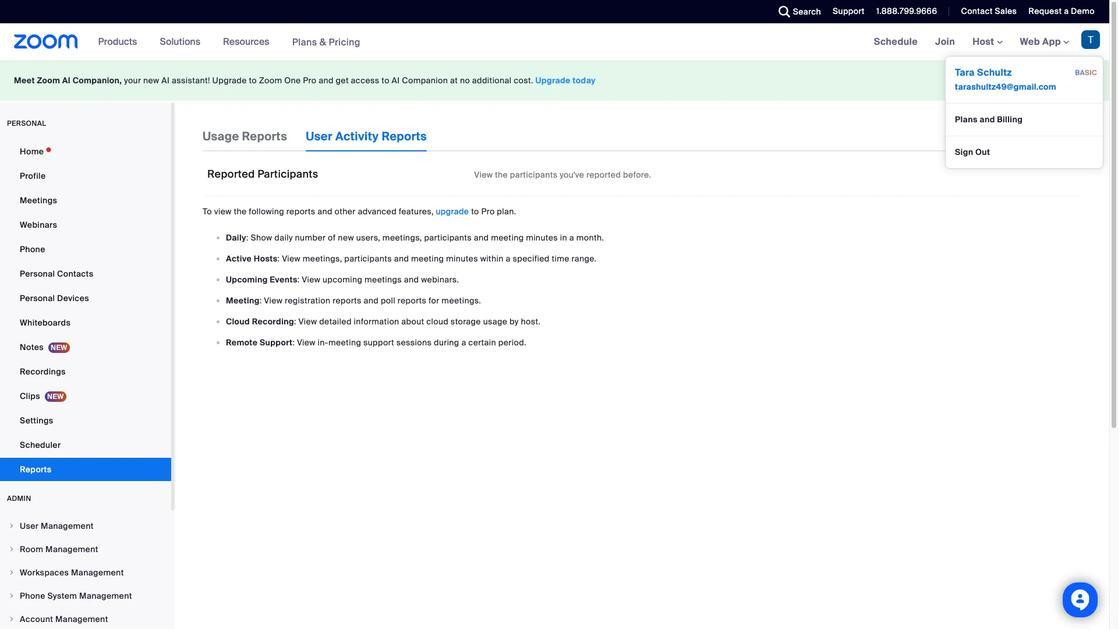 Task type: vqa. For each thing, say whether or not it's contained in the screenshot.
the &
yes



Task type: describe. For each thing, give the bounding box(es) containing it.
account management
[[20, 614, 108, 625]]

workspaces management
[[20, 567, 124, 578]]

: for support
[[293, 337, 295, 348]]

demo
[[1071, 6, 1095, 16]]

right image for workspaces management
[[8, 569, 15, 576]]

2 ai from the left
[[162, 75, 170, 86]]

phone for phone
[[20, 244, 45, 255]]

meetings link
[[0, 189, 171, 212]]

1 vertical spatial meetings,
[[303, 253, 342, 264]]

daily
[[226, 232, 246, 243]]

right image for room management
[[8, 546, 15, 553]]

1 vertical spatial the
[[234, 206, 247, 217]]

additional
[[472, 75, 512, 86]]

meet zoom ai companion, your new ai assistant! upgrade to zoom one pro and get access to ai companion at no additional cost. upgrade today
[[14, 75, 596, 86]]

1 horizontal spatial the
[[495, 170, 508, 180]]

billing
[[998, 114, 1023, 125]]

meeting : view registration reports and poll reports for meetings.
[[226, 295, 481, 306]]

remote
[[226, 337, 258, 348]]

personal
[[7, 119, 46, 128]]

reports for following
[[287, 206, 315, 217]]

1 horizontal spatial to
[[382, 75, 390, 86]]

2 horizontal spatial to
[[471, 206, 479, 217]]

1 vertical spatial meeting
[[411, 253, 444, 264]]

personal contacts
[[20, 269, 93, 279]]

in
[[560, 232, 567, 243]]

1.888.799.9666
[[877, 6, 938, 16]]

about
[[402, 316, 424, 327]]

notes
[[20, 342, 44, 352]]

following
[[249, 206, 284, 217]]

: for hosts
[[278, 253, 280, 264]]

web
[[1020, 36, 1040, 48]]

solutions
[[160, 36, 200, 48]]

your
[[124, 75, 141, 86]]

management for workspaces management
[[71, 567, 124, 578]]

2 horizontal spatial reports
[[382, 129, 427, 144]]

product information navigation
[[89, 23, 369, 61]]

: for recording
[[294, 316, 296, 327]]

contact
[[962, 6, 993, 16]]

and inside 'tara schultz' menu
[[980, 114, 995, 125]]

daily
[[275, 232, 293, 243]]

host.
[[521, 316, 541, 327]]

assistant!
[[172, 75, 210, 86]]

scheduler link
[[0, 433, 171, 457]]

events
[[270, 274, 298, 285]]

advanced
[[358, 206, 397, 217]]

poll
[[381, 295, 396, 306]]

tara schultz menu
[[946, 56, 1104, 169]]

a left demo
[[1064, 6, 1069, 16]]

to
[[203, 206, 212, 217]]

scheduler
[[20, 440, 61, 450]]

profile picture image
[[1082, 30, 1101, 49]]

user for user management
[[20, 521, 39, 531]]

1 upgrade from the left
[[212, 75, 247, 86]]

at
[[450, 75, 458, 86]]

time
[[552, 253, 570, 264]]

month.
[[577, 232, 604, 243]]

information
[[354, 316, 399, 327]]

schultz
[[978, 66, 1012, 79]]

get
[[336, 75, 349, 86]]

home link
[[0, 140, 171, 163]]

2 vertical spatial meeting
[[329, 337, 361, 348]]

and down active hosts : view meetings, participants and meeting minutes within a specified time range.
[[404, 274, 419, 285]]

settings
[[20, 415, 53, 426]]

whiteboards link
[[0, 311, 171, 334]]

during
[[434, 337, 459, 348]]

web app button
[[1020, 36, 1070, 48]]

devices
[[57, 293, 89, 304]]

admin
[[7, 494, 31, 503]]

products button
[[98, 23, 142, 61]]

within
[[480, 253, 504, 264]]

phone link
[[0, 238, 171, 261]]

right image for phone
[[8, 592, 15, 599]]

plans for plans and billing
[[955, 114, 978, 125]]

certain
[[469, 337, 496, 348]]

users,
[[356, 232, 381, 243]]

sign out link
[[946, 140, 1103, 164]]

management for room management
[[45, 544, 98, 555]]

1 horizontal spatial participants
[[424, 232, 472, 243]]

view for : view meetings, participants and meeting minutes within a specified time range.
[[282, 253, 301, 264]]

0 horizontal spatial to
[[249, 75, 257, 86]]

webinars.
[[421, 274, 459, 285]]

user management
[[20, 521, 94, 531]]

other
[[335, 206, 356, 217]]

personal for personal contacts
[[20, 269, 55, 279]]

search
[[793, 6, 821, 17]]

new inside meet zoom ai companion, footer
[[143, 75, 159, 86]]

web app
[[1020, 36, 1061, 48]]

personal contacts link
[[0, 262, 171, 285]]

workspaces management menu item
[[0, 562, 171, 584]]

before.
[[623, 170, 651, 180]]

tabs of report home tab list
[[203, 121, 446, 151]]

and down daily : show daily number of new users, meetings, participants and meeting minutes in a month.
[[394, 253, 409, 264]]

a right within
[[506, 253, 511, 264]]

plans and billing link
[[946, 108, 1103, 131]]

basic
[[1076, 68, 1098, 77]]

resources button
[[223, 23, 275, 61]]

upgrade today link
[[536, 75, 596, 86]]

management for user management
[[41, 521, 94, 531]]

reports inside "link"
[[20, 464, 52, 475]]

sales
[[995, 6, 1017, 16]]

user activity reports link
[[306, 121, 427, 151]]

phone system management
[[20, 591, 132, 601]]

plan.
[[497, 206, 517, 217]]

account management menu item
[[0, 608, 171, 629]]

home
[[20, 146, 44, 157]]

plans and billing
[[955, 114, 1023, 125]]

storage
[[451, 316, 481, 327]]

request a demo
[[1029, 6, 1095, 16]]

2 horizontal spatial participants
[[510, 170, 558, 180]]

of
[[328, 232, 336, 243]]

1 zoom from the left
[[37, 75, 60, 86]]

resources
[[223, 36, 270, 48]]



Task type: locate. For each thing, give the bounding box(es) containing it.
personal menu menu
[[0, 140, 171, 482]]

1 horizontal spatial upgrade
[[536, 75, 571, 86]]

reported
[[587, 170, 621, 180]]

ai left assistant!
[[162, 75, 170, 86]]

1 horizontal spatial meetings,
[[383, 232, 422, 243]]

out
[[976, 147, 991, 157]]

a right in at the top right
[[570, 232, 574, 243]]

phone up account on the bottom of the page
[[20, 591, 45, 601]]

user inside menu item
[[20, 521, 39, 531]]

&
[[320, 36, 326, 48]]

hosts
[[254, 253, 278, 264]]

access
[[351, 75, 380, 86]]

2 horizontal spatial ai
[[392, 75, 400, 86]]

notes link
[[0, 336, 171, 359]]

reports for registration
[[333, 295, 362, 306]]

system
[[47, 591, 77, 601]]

reports up the reported participants
[[242, 129, 287, 144]]

0 vertical spatial meeting
[[491, 232, 524, 243]]

0 vertical spatial personal
[[20, 269, 55, 279]]

3 ai from the left
[[392, 75, 400, 86]]

1 horizontal spatial new
[[338, 232, 354, 243]]

0 horizontal spatial meetings,
[[303, 253, 342, 264]]

3 right image from the top
[[8, 616, 15, 623]]

upgrade right cost.
[[536, 75, 571, 86]]

banner
[[0, 23, 1110, 169]]

profile link
[[0, 164, 171, 188]]

room
[[20, 544, 43, 555]]

plans & pricing
[[292, 36, 361, 48]]

1 horizontal spatial minutes
[[526, 232, 558, 243]]

and left the billing
[[980, 114, 995, 125]]

2 phone from the top
[[20, 591, 45, 601]]

cost.
[[514, 75, 534, 86]]

companion,
[[73, 75, 122, 86]]

2 right image from the top
[[8, 592, 15, 599]]

tara
[[955, 66, 975, 79]]

0 horizontal spatial meeting
[[329, 337, 361, 348]]

1 horizontal spatial reports
[[242, 129, 287, 144]]

0 horizontal spatial plans
[[292, 36, 317, 48]]

and left get
[[319, 75, 334, 86]]

support down recording at the left of the page
[[260, 337, 293, 348]]

one
[[284, 75, 301, 86]]

: left 'in-'
[[293, 337, 295, 348]]

1 horizontal spatial reports
[[333, 295, 362, 306]]

period.
[[499, 337, 527, 348]]

0 vertical spatial user
[[306, 129, 333, 144]]

0 vertical spatial plans
[[292, 36, 317, 48]]

plans left &
[[292, 36, 317, 48]]

1 vertical spatial pro
[[481, 206, 495, 217]]

meetings, down of
[[303, 253, 342, 264]]

reports down scheduler
[[20, 464, 52, 475]]

view for : view in-meeting support sessions during a certain period.
[[297, 337, 316, 348]]

schedule link
[[866, 23, 927, 61]]

daily : show daily number of new users, meetings, participants and meeting minutes in a month.
[[226, 232, 604, 243]]

zoom
[[37, 75, 60, 86], [259, 75, 282, 86]]

for
[[429, 295, 440, 306]]

right image down admin
[[8, 523, 15, 530]]

1 personal from the top
[[20, 269, 55, 279]]

recording
[[252, 316, 294, 327]]

search button
[[770, 0, 824, 23]]

plans for plans & pricing
[[292, 36, 317, 48]]

0 horizontal spatial reports
[[287, 206, 315, 217]]

: up recording at the left of the page
[[260, 295, 262, 306]]

right image for user
[[8, 523, 15, 530]]

workspaces
[[20, 567, 69, 578]]

1 horizontal spatial plans
[[955, 114, 978, 125]]

specified
[[513, 253, 550, 264]]

2 horizontal spatial meeting
[[491, 232, 524, 243]]

0 horizontal spatial pro
[[303, 75, 317, 86]]

right image inside room management menu item
[[8, 546, 15, 553]]

1 vertical spatial right image
[[8, 592, 15, 599]]

user inside tabs of report home 'tab list'
[[306, 129, 333, 144]]

phone inside "phone" link
[[20, 244, 45, 255]]

reports right 'activity'
[[382, 129, 427, 144]]

1 phone from the top
[[20, 244, 45, 255]]

2 horizontal spatial reports
[[398, 295, 427, 306]]

: up events
[[278, 253, 280, 264]]

phone for phone system management
[[20, 591, 45, 601]]

contact sales link
[[953, 0, 1020, 23], [962, 6, 1017, 16]]

reported
[[207, 167, 255, 181]]

plans & pricing link
[[292, 36, 361, 48], [292, 36, 361, 48]]

meeting
[[491, 232, 524, 243], [411, 253, 444, 264], [329, 337, 361, 348]]

participants down users, at the left
[[344, 253, 392, 264]]

0 horizontal spatial reports
[[20, 464, 52, 475]]

right image inside user management menu item
[[8, 523, 15, 530]]

participants left you've
[[510, 170, 558, 180]]

1 vertical spatial participants
[[424, 232, 472, 243]]

1 right image from the top
[[8, 523, 15, 530]]

0 horizontal spatial the
[[234, 206, 247, 217]]

: for events
[[298, 274, 300, 285]]

2 vertical spatial participants
[[344, 253, 392, 264]]

: down 'registration' in the top of the page
[[294, 316, 296, 327]]

1 horizontal spatial meeting
[[411, 253, 444, 264]]

the up plan.
[[495, 170, 508, 180]]

right image left account on the bottom of the page
[[8, 616, 15, 623]]

0 horizontal spatial minutes
[[446, 253, 478, 264]]

right image inside account management menu item
[[8, 616, 15, 623]]

to view the following reports and other advanced features, upgrade to pro plan.
[[203, 206, 517, 217]]

0 vertical spatial right image
[[8, 523, 15, 530]]

meetings.
[[442, 295, 481, 306]]

solutions button
[[160, 23, 206, 61]]

2 upgrade from the left
[[536, 75, 571, 86]]

0 vertical spatial the
[[495, 170, 508, 180]]

detailed
[[319, 316, 352, 327]]

management up room management
[[41, 521, 94, 531]]

participants down upgrade
[[424, 232, 472, 243]]

0 vertical spatial participants
[[510, 170, 558, 180]]

request a demo link
[[1020, 0, 1110, 23], [1029, 6, 1095, 16]]

zoom right meet
[[37, 75, 60, 86]]

personal up personal devices
[[20, 269, 55, 279]]

1 vertical spatial new
[[338, 232, 354, 243]]

user management menu item
[[0, 515, 171, 537]]

usage
[[483, 316, 508, 327]]

a
[[1064, 6, 1069, 16], [570, 232, 574, 243], [506, 253, 511, 264], [462, 337, 466, 348]]

tarashultz49@gmail.com
[[955, 82, 1057, 92]]

upgrade
[[436, 206, 469, 217]]

reports up number
[[287, 206, 315, 217]]

pro left plan.
[[481, 206, 495, 217]]

user activity reports
[[306, 129, 427, 144]]

: left show
[[246, 232, 249, 243]]

zoom left one
[[259, 75, 282, 86]]

management down phone system management menu item
[[55, 614, 108, 625]]

0 vertical spatial phone
[[20, 244, 45, 255]]

to right access
[[382, 75, 390, 86]]

and left poll
[[364, 295, 379, 306]]

recordings
[[20, 366, 66, 377]]

personal up whiteboards
[[20, 293, 55, 304]]

1 vertical spatial user
[[20, 521, 39, 531]]

0 vertical spatial support
[[833, 6, 865, 16]]

right image
[[8, 523, 15, 530], [8, 592, 15, 599]]

usage
[[203, 129, 239, 144]]

right image for account management
[[8, 616, 15, 623]]

0 vertical spatial new
[[143, 75, 159, 86]]

2 right image from the top
[[8, 569, 15, 576]]

1 horizontal spatial zoom
[[259, 75, 282, 86]]

0 vertical spatial meetings,
[[383, 232, 422, 243]]

the
[[495, 170, 508, 180], [234, 206, 247, 217]]

phone down webinars
[[20, 244, 45, 255]]

pro inside meet zoom ai companion, footer
[[303, 75, 317, 86]]

cloud recording : view detailed information about cloud storage usage by host.
[[226, 316, 541, 327]]

room management
[[20, 544, 98, 555]]

minutes left in at the top right
[[526, 232, 558, 243]]

sessions
[[397, 337, 432, 348]]

view for : view upcoming meetings and webinars.
[[302, 274, 321, 285]]

1 vertical spatial plans
[[955, 114, 978, 125]]

meetings
[[20, 195, 57, 206]]

1 vertical spatial minutes
[[446, 253, 478, 264]]

minutes left within
[[446, 253, 478, 264]]

1 horizontal spatial user
[[306, 129, 333, 144]]

products
[[98, 36, 137, 48]]

0 vertical spatial right image
[[8, 546, 15, 553]]

0 horizontal spatial support
[[260, 337, 293, 348]]

upgrade down product information navigation
[[212, 75, 247, 86]]

personal for personal devices
[[20, 293, 55, 304]]

0 horizontal spatial ai
[[62, 75, 71, 86]]

phone system management menu item
[[0, 585, 171, 607]]

upgrade link
[[436, 206, 469, 217]]

0 vertical spatial pro
[[303, 75, 317, 86]]

1 vertical spatial phone
[[20, 591, 45, 601]]

reports
[[242, 129, 287, 144], [382, 129, 427, 144], [20, 464, 52, 475]]

by
[[510, 316, 519, 327]]

meeting
[[226, 295, 260, 306]]

meetings, up active hosts : view meetings, participants and meeting minutes within a specified time range.
[[383, 232, 422, 243]]

personal devices link
[[0, 287, 171, 310]]

document link
[[1040, 121, 1082, 151]]

0 horizontal spatial user
[[20, 521, 39, 531]]

reports down upcoming events : view upcoming meetings and webinars.
[[333, 295, 362, 306]]

show
[[251, 232, 272, 243]]

and left other
[[318, 206, 333, 217]]

new right of
[[338, 232, 354, 243]]

support right search
[[833, 6, 865, 16]]

new right your
[[143, 75, 159, 86]]

upgrade
[[212, 75, 247, 86], [536, 75, 571, 86]]

1 vertical spatial personal
[[20, 293, 55, 304]]

: up 'registration' in the top of the page
[[298, 274, 300, 285]]

plans inside 'tara schultz' menu
[[955, 114, 978, 125]]

management for account management
[[55, 614, 108, 625]]

meeting down daily : show daily number of new users, meetings, participants and meeting minutes in a month.
[[411, 253, 444, 264]]

support
[[833, 6, 865, 16], [260, 337, 293, 348]]

join
[[936, 36, 956, 48]]

:
[[246, 232, 249, 243], [278, 253, 280, 264], [298, 274, 300, 285], [260, 295, 262, 306], [294, 316, 296, 327], [293, 337, 295, 348]]

right image left system
[[8, 592, 15, 599]]

0 horizontal spatial zoom
[[37, 75, 60, 86]]

1 horizontal spatial pro
[[481, 206, 495, 217]]

management up workspaces management
[[45, 544, 98, 555]]

ai left "companion,"
[[62, 75, 71, 86]]

tara schultz tarashultz49@gmail.com
[[955, 66, 1057, 92]]

personal
[[20, 269, 55, 279], [20, 293, 55, 304]]

right image inside phone system management menu item
[[8, 592, 15, 599]]

meetings,
[[383, 232, 422, 243], [303, 253, 342, 264]]

webinars link
[[0, 213, 171, 237]]

user for user activity reports
[[306, 129, 333, 144]]

sign
[[955, 147, 974, 157]]

right image left workspaces
[[8, 569, 15, 576]]

1 right image from the top
[[8, 546, 15, 553]]

admin menu menu
[[0, 515, 171, 629]]

plans inside product information navigation
[[292, 36, 317, 48]]

no
[[460, 75, 470, 86]]

pro right one
[[303, 75, 317, 86]]

a right during
[[462, 337, 466, 348]]

right image left room
[[8, 546, 15, 553]]

contact sales
[[962, 6, 1017, 16]]

banner containing products
[[0, 23, 1110, 169]]

meet zoom ai companion, footer
[[0, 61, 1110, 101]]

1 horizontal spatial support
[[833, 6, 865, 16]]

zoom logo image
[[14, 34, 78, 49]]

activity
[[336, 129, 379, 144]]

2 vertical spatial right image
[[8, 616, 15, 623]]

0 horizontal spatial participants
[[344, 253, 392, 264]]

reported participants
[[207, 167, 318, 181]]

management up phone system management menu item
[[71, 567, 124, 578]]

0 vertical spatial minutes
[[526, 232, 558, 243]]

registration
[[285, 295, 331, 306]]

request
[[1029, 6, 1062, 16]]

features,
[[399, 206, 434, 217]]

1 vertical spatial support
[[260, 337, 293, 348]]

meeting up within
[[491, 232, 524, 243]]

user up room
[[20, 521, 39, 531]]

1 ai from the left
[[62, 75, 71, 86]]

to down resources dropdown button
[[249, 75, 257, 86]]

1 vertical spatial right image
[[8, 569, 15, 576]]

meetings navigation
[[866, 23, 1110, 169]]

room management menu item
[[0, 538, 171, 560]]

2 personal from the top
[[20, 293, 55, 304]]

upcoming
[[323, 274, 363, 285]]

meeting down detailed on the bottom of the page
[[329, 337, 361, 348]]

phone inside phone system management menu item
[[20, 591, 45, 601]]

reports
[[287, 206, 315, 217], [333, 295, 362, 306], [398, 295, 427, 306]]

personal devices
[[20, 293, 89, 304]]

right image inside workspaces management menu item
[[8, 569, 15, 576]]

0 horizontal spatial new
[[143, 75, 159, 86]]

account
[[20, 614, 53, 625]]

view the participants you've reported before.
[[474, 170, 651, 180]]

user left 'activity'
[[306, 129, 333, 144]]

and inside meet zoom ai companion, footer
[[319, 75, 334, 86]]

cloud
[[226, 316, 250, 327]]

view for : view detailed information about cloud storage usage by host.
[[299, 316, 317, 327]]

2 zoom from the left
[[259, 75, 282, 86]]

to right upgrade
[[471, 206, 479, 217]]

pricing
[[329, 36, 361, 48]]

0 horizontal spatial upgrade
[[212, 75, 247, 86]]

management up account management menu item
[[79, 591, 132, 601]]

1 horizontal spatial ai
[[162, 75, 170, 86]]

and up within
[[474, 232, 489, 243]]

usage reports link
[[203, 121, 287, 151]]

remote support : view in-meeting support sessions during a certain period.
[[226, 337, 527, 348]]

the right view
[[234, 206, 247, 217]]

reports up about
[[398, 295, 427, 306]]

upcoming events : view upcoming meetings and webinars.
[[226, 274, 459, 285]]

management inside menu item
[[79, 591, 132, 601]]

plans up sign
[[955, 114, 978, 125]]

cloud
[[427, 316, 449, 327]]

ai left companion
[[392, 75, 400, 86]]

right image
[[8, 546, 15, 553], [8, 569, 15, 576], [8, 616, 15, 623]]



